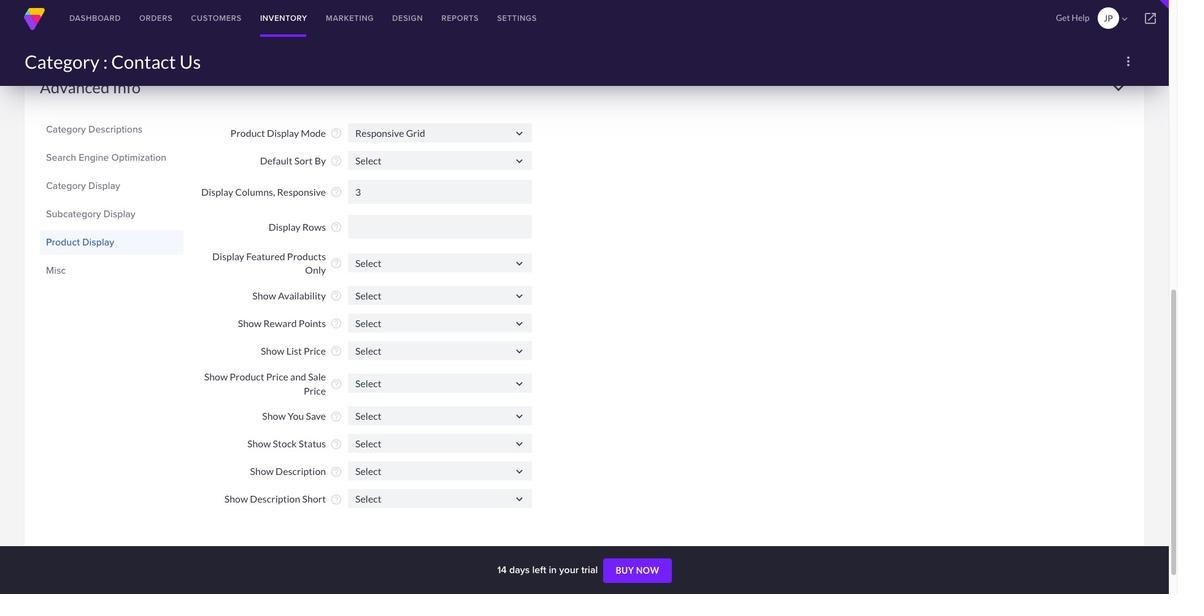 Task type: locate. For each thing, give the bounding box(es) containing it.
subcategory display
[[46, 207, 135, 221]]

product left and
[[230, 371, 264, 382]]

0 vertical spatial product
[[231, 127, 265, 139]]

1 vertical spatial category
[[46, 122, 86, 136]]

add for second add link from left
[[204, 11, 222, 21]]

add for 1st add link
[[66, 11, 85, 21]]

save
[[306, 410, 326, 422]]

1 help_outline from the top
[[330, 127, 342, 139]]

price
[[304, 345, 326, 357], [266, 371, 288, 382], [304, 384, 326, 396]]

your
[[559, 563, 579, 577]]

13 help_outline from the top
[[330, 493, 342, 505]]

show inside show description help_outline
[[250, 465, 274, 477]]

help_outline right only
[[330, 257, 342, 270]]

0 vertical spatial category
[[25, 50, 100, 72]]

show inside the show stock status help_outline
[[247, 438, 271, 449]]

marketing
[[326, 12, 374, 24]]

category for category display
[[46, 178, 86, 192]]

0 vertical spatial price
[[304, 345, 326, 357]]

price for and
[[266, 371, 288, 382]]

add link up category : contact us in the left top of the page
[[54, 4, 97, 29]]

help_outline right the save
[[330, 410, 342, 423]]

4  from the top
[[513, 290, 526, 302]]

show inside show list price help_outline
[[261, 345, 285, 357]]

stock
[[273, 438, 297, 449]]

show inside show you save help_outline
[[262, 410, 286, 422]]

customers
[[191, 12, 242, 24]]

 for default sort by help_outline
[[513, 154, 526, 167]]

6 help_outline from the top
[[330, 290, 342, 302]]

11 help_outline from the top
[[330, 438, 342, 450]]

1 vertical spatial description
[[250, 493, 300, 505]]

engine
[[79, 150, 109, 164]]

display featured products only help_outline
[[212, 250, 342, 276]]

product inside product display link
[[46, 235, 80, 249]]

subcategory display link
[[46, 203, 177, 224]]

product
[[231, 127, 265, 139], [46, 235, 80, 249], [230, 371, 264, 382]]

help_outline right status
[[330, 438, 342, 450]]

 for show description help_outline
[[513, 465, 526, 478]]

show description short help_outline
[[224, 493, 342, 505]]

default sort by help_outline
[[260, 155, 342, 167]]

help_outline right short
[[330, 493, 342, 505]]

add link up us
[[191, 4, 235, 29]]

left
[[532, 563, 546, 577]]


[[513, 127, 526, 140], [513, 154, 526, 167], [513, 257, 526, 270], [513, 290, 526, 302], [513, 317, 526, 330], [513, 345, 526, 358], [513, 377, 526, 390], [513, 410, 526, 423], [513, 438, 526, 450], [513, 465, 526, 478], [513, 493, 526, 506]]

product for product display
[[46, 235, 80, 249]]

8 help_outline from the top
[[330, 345, 342, 357]]

search engine optimization link
[[46, 147, 177, 168]]

show
[[252, 290, 276, 301], [238, 317, 262, 329], [261, 345, 285, 357], [204, 371, 228, 382], [262, 410, 286, 422], [247, 438, 271, 449], [250, 465, 274, 477], [224, 493, 248, 505]]

help_outline right mode
[[330, 127, 342, 139]]

help_outline right responsive at left
[[330, 186, 342, 198]]

category : contact us
[[25, 50, 201, 72]]

7  from the top
[[513, 377, 526, 390]]

 for show stock status help_outline
[[513, 438, 526, 450]]

2 vertical spatial category
[[46, 178, 86, 192]]

show availability help_outline
[[252, 290, 342, 302]]

info
[[113, 77, 141, 97]]

search
[[46, 150, 76, 164]]

help_outline inside the show stock status help_outline
[[330, 438, 342, 450]]

search engine optimization
[[46, 150, 166, 164]]

only
[[305, 264, 326, 276]]

days
[[509, 563, 530, 577]]

jp
[[1104, 13, 1113, 23]]

7 help_outline from the top
[[330, 318, 342, 330]]

0 vertical spatial description
[[276, 465, 326, 477]]

category display link
[[46, 175, 177, 196]]

description inside show description short help_outline
[[250, 493, 300, 505]]

category up the advanced
[[25, 50, 100, 72]]

misc
[[46, 263, 66, 277]]

0 horizontal spatial add link
[[54, 4, 97, 29]]

price right list
[[304, 345, 326, 357]]

8  from the top
[[513, 410, 526, 423]]

help_outline down the show stock status help_outline
[[330, 466, 342, 478]]

product display
[[46, 235, 114, 249]]

category up search
[[46, 122, 86, 136]]

display left featured
[[212, 250, 244, 262]]

2  from the top
[[513, 154, 526, 167]]

0 horizontal spatial add
[[66, 11, 85, 21]]

product up default
[[231, 127, 265, 139]]

1 add from the left
[[66, 11, 85, 21]]

help_outline inside show description help_outline
[[330, 466, 342, 478]]

description
[[276, 465, 326, 477], [250, 493, 300, 505]]

price inside show list price help_outline
[[304, 345, 326, 357]]

us
[[180, 50, 201, 72]]

10 help_outline from the top
[[330, 410, 342, 423]]

more_vert button
[[1116, 49, 1141, 74]]

help_outline right sale at the bottom of page
[[330, 378, 342, 390]]

11  from the top
[[513, 493, 526, 506]]

2 vertical spatial product
[[230, 371, 264, 382]]

show for show list price help_outline
[[261, 345, 285, 357]]

category display
[[46, 178, 120, 192]]

5  from the top
[[513, 317, 526, 330]]


[[1119, 13, 1130, 25]]

add link
[[54, 4, 97, 29], [191, 4, 235, 29]]

buy now link
[[604, 559, 672, 583]]

help_outline right points
[[330, 318, 342, 330]]

14 days left in your trial
[[497, 563, 600, 577]]

display down category display 'link'
[[104, 207, 135, 221]]

add up category : contact us in the left top of the page
[[66, 11, 85, 21]]

1 add link from the left
[[54, 4, 97, 29]]

None number field
[[348, 180, 532, 203], [348, 215, 532, 238], [348, 180, 532, 203], [348, 215, 532, 238]]

4 help_outline from the top
[[330, 221, 342, 233]]

show inside show reward points help_outline
[[238, 317, 262, 329]]

product inside product display mode help_outline
[[231, 127, 265, 139]]

2 help_outline from the top
[[330, 155, 342, 167]]

show inside show availability help_outline
[[252, 290, 276, 301]]

help_outline right availability
[[330, 290, 342, 302]]

help_outline
[[330, 127, 342, 139], [330, 155, 342, 167], [330, 186, 342, 198], [330, 221, 342, 233], [330, 257, 342, 270], [330, 290, 342, 302], [330, 318, 342, 330], [330, 345, 342, 357], [330, 378, 342, 390], [330, 410, 342, 423], [330, 438, 342, 450], [330, 466, 342, 478], [330, 493, 342, 505]]

show inside show description short help_outline
[[224, 493, 248, 505]]

help_outline right rows
[[330, 221, 342, 233]]

10  from the top
[[513, 465, 526, 478]]

display
[[267, 127, 299, 139], [88, 178, 120, 192], [201, 186, 233, 198], [104, 207, 135, 221], [269, 221, 301, 233], [82, 235, 114, 249], [212, 250, 244, 262]]

9  from the top
[[513, 438, 526, 450]]

product display mode help_outline
[[231, 127, 342, 139]]

price left and
[[266, 371, 288, 382]]

short
[[302, 493, 326, 505]]

subcategory
[[46, 207, 101, 221]]

display left rows
[[269, 221, 301, 233]]

expand_more
[[1108, 77, 1129, 98]]

1 vertical spatial price
[[266, 371, 288, 382]]

3  from the top
[[513, 257, 526, 270]]

product up misc
[[46, 235, 80, 249]]

featured
[[246, 250, 285, 262]]

 for show you save help_outline
[[513, 410, 526, 423]]

None text field
[[348, 341, 532, 360], [348, 406, 532, 425], [348, 461, 532, 480], [348, 489, 532, 508], [348, 341, 532, 360], [348, 406, 532, 425], [348, 461, 532, 480], [348, 489, 532, 508]]

points
[[299, 317, 326, 329]]

show for show availability help_outline
[[252, 290, 276, 301]]

help_outline inside show list price help_outline
[[330, 345, 342, 357]]

 for show list price help_outline
[[513, 345, 526, 358]]

category down search
[[46, 178, 86, 192]]

category inside 'link'
[[46, 178, 86, 192]]

add right the orders
[[204, 11, 222, 21]]

help_outline inside the default sort by help_outline
[[330, 155, 342, 167]]

help_outline right list
[[330, 345, 342, 357]]

category for category descriptions
[[46, 122, 86, 136]]

show product price and sale price help_outline
[[204, 371, 342, 396]]

description inside show description help_outline
[[276, 465, 326, 477]]

display left columns,
[[201, 186, 233, 198]]

show for show description short help_outline
[[224, 493, 248, 505]]

help_outline inside show description short help_outline
[[330, 493, 342, 505]]

by
[[315, 155, 326, 166]]

in
[[549, 563, 557, 577]]

product inside "show product price and sale price help_outline"
[[230, 371, 264, 382]]

help_outline right the by
[[330, 155, 342, 167]]


[[1143, 11, 1158, 26]]

display up default
[[267, 127, 299, 139]]

description down the show stock status help_outline
[[276, 465, 326, 477]]

12 help_outline from the top
[[330, 466, 342, 478]]

show for show reward points help_outline
[[238, 317, 262, 329]]

1 horizontal spatial add link
[[191, 4, 235, 29]]

1  from the top
[[513, 127, 526, 140]]

display inside product display mode help_outline
[[267, 127, 299, 139]]

list
[[286, 345, 302, 357]]

description down show description help_outline
[[250, 493, 300, 505]]

price down sale at the bottom of page
[[304, 384, 326, 396]]

inventory
[[260, 12, 307, 24]]

add
[[66, 11, 85, 21], [204, 11, 222, 21]]

reward
[[263, 317, 297, 329]]

show inside "show product price and sale price help_outline"
[[204, 371, 228, 382]]

description for short
[[250, 493, 300, 505]]

1 horizontal spatial add
[[204, 11, 222, 21]]

trial
[[581, 563, 598, 577]]

6  from the top
[[513, 345, 526, 358]]

category
[[25, 50, 100, 72], [46, 122, 86, 136], [46, 178, 86, 192]]

 for product display mode help_outline
[[513, 127, 526, 140]]

5 help_outline from the top
[[330, 257, 342, 270]]

columns,
[[235, 186, 275, 198]]

3 help_outline from the top
[[330, 186, 342, 198]]

None text field
[[348, 123, 532, 142], [348, 151, 532, 170], [348, 253, 532, 272], [348, 286, 532, 305], [348, 313, 532, 332], [348, 374, 532, 393], [348, 434, 532, 453], [348, 123, 532, 142], [348, 151, 532, 170], [348, 253, 532, 272], [348, 286, 532, 305], [348, 313, 532, 332], [348, 374, 532, 393], [348, 434, 532, 453]]

product for product display mode help_outline
[[231, 127, 265, 139]]

9 help_outline from the top
[[330, 378, 342, 390]]

sale
[[308, 371, 326, 382]]

get help
[[1056, 12, 1090, 23]]

2 add from the left
[[204, 11, 222, 21]]

display down the search engine optimization
[[88, 178, 120, 192]]

1 vertical spatial product
[[46, 235, 80, 249]]



Task type: describe. For each thing, give the bounding box(es) containing it.
display down subcategory display
[[82, 235, 114, 249]]

display columns, responsive help_outline
[[201, 186, 342, 198]]

buy now
[[616, 565, 659, 576]]

sort
[[294, 155, 313, 166]]

design
[[392, 12, 423, 24]]

optimization
[[111, 150, 166, 164]]

display inside 'display featured products only help_outline'
[[212, 250, 244, 262]]

help_outline inside 'display columns, responsive help_outline'
[[330, 186, 342, 198]]

display rows help_outline
[[269, 221, 342, 233]]

advanced info
[[40, 77, 141, 97]]

show you save help_outline
[[262, 410, 342, 423]]

category descriptions link
[[46, 119, 177, 140]]

show stock status help_outline
[[247, 438, 342, 450]]

category for category : contact us
[[25, 50, 100, 72]]

display inside 'link'
[[88, 178, 120, 192]]

dashboard
[[69, 12, 121, 24]]

 for show reward points help_outline
[[513, 317, 526, 330]]

mode
[[301, 127, 326, 139]]

 for show description short help_outline
[[513, 493, 526, 506]]

description for help_outline
[[276, 465, 326, 477]]

contact
[[111, 50, 176, 72]]

help_outline inside show reward points help_outline
[[330, 318, 342, 330]]

default
[[260, 155, 293, 166]]

show description help_outline
[[250, 465, 342, 478]]

show for show you save help_outline
[[262, 410, 286, 422]]

show for show stock status help_outline
[[247, 438, 271, 449]]

settings
[[497, 12, 537, 24]]

you
[[288, 410, 304, 422]]

:
[[103, 50, 108, 72]]

rows
[[302, 221, 326, 233]]

2 vertical spatial price
[[304, 384, 326, 396]]

price for help_outline
[[304, 345, 326, 357]]

help_outline inside product display mode help_outline
[[330, 127, 342, 139]]

14
[[497, 563, 507, 577]]

and
[[290, 371, 306, 382]]

now
[[636, 565, 659, 576]]

status
[[299, 438, 326, 449]]

help_outline inside show availability help_outline
[[330, 290, 342, 302]]

category descriptions
[[46, 122, 143, 136]]

 link
[[1132, 0, 1169, 37]]

2 add link from the left
[[191, 4, 235, 29]]

 for display featured products only help_outline
[[513, 257, 526, 270]]

help_outline inside show you save help_outline
[[330, 410, 342, 423]]

 for show availability help_outline
[[513, 290, 526, 302]]

get
[[1056, 12, 1070, 23]]

 for show product price and sale price help_outline
[[513, 377, 526, 390]]

responsive
[[277, 186, 326, 198]]

dashboard link
[[60, 0, 130, 37]]

show reward points help_outline
[[238, 317, 342, 330]]

display inside 'display columns, responsive help_outline'
[[201, 186, 233, 198]]

help_outline inside "show product price and sale price help_outline"
[[330, 378, 342, 390]]

product display link
[[46, 232, 177, 253]]

help_outline inside "display rows help_outline"
[[330, 221, 342, 233]]

show for show description help_outline
[[250, 465, 274, 477]]

reports
[[441, 12, 479, 24]]

advanced
[[40, 77, 110, 97]]

display inside "display rows help_outline"
[[269, 221, 301, 233]]

misc link
[[46, 260, 177, 281]]

products
[[287, 250, 326, 262]]

help_outline inside 'display featured products only help_outline'
[[330, 257, 342, 270]]

help
[[1072, 12, 1090, 23]]

buy
[[616, 565, 634, 576]]

more_vert
[[1121, 54, 1136, 69]]

descriptions
[[88, 122, 143, 136]]

show list price help_outline
[[261, 345, 342, 357]]

availability
[[278, 290, 326, 301]]

show for show product price and sale price help_outline
[[204, 371, 228, 382]]

orders
[[139, 12, 173, 24]]



Task type: vqa. For each thing, say whether or not it's contained in the screenshot.
the bottommost Product
yes



